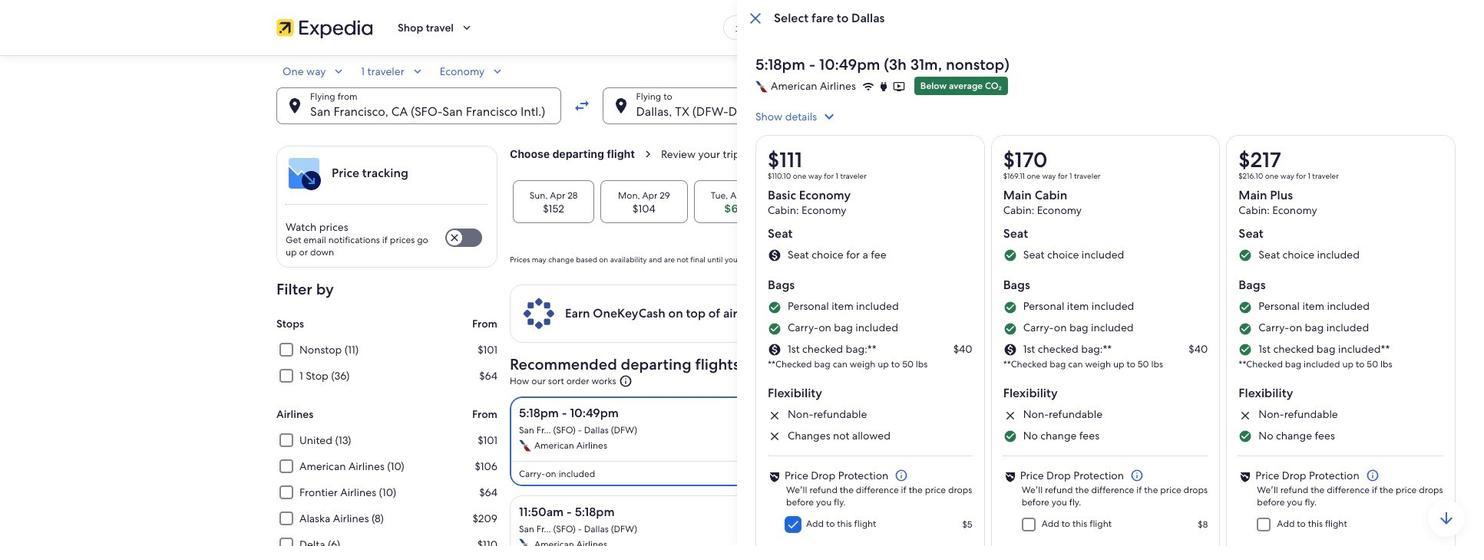 Task type: describe. For each thing, give the bounding box(es) containing it.
2 xsmall image from the left
[[893, 81, 905, 93]]

price tracking image
[[286, 155, 323, 192]]

in-flight entertainment image
[[756, 366, 768, 379]]

expedia logo image
[[276, 17, 373, 38]]

1 xsmall image from the left
[[878, 81, 890, 93]]

one key blue tier image
[[522, 297, 556, 331]]

in-seat power outlet image
[[756, 349, 768, 361]]

step 1 of 2. choose departing flight. current page, choose departing flight element
[[510, 147, 661, 161]]



Task type: locate. For each thing, give the bounding box(es) containing it.
1 horizontal spatial medium image
[[1130, 470, 1144, 483]]

2 medium image from the left
[[1130, 470, 1144, 483]]

1 medium image from the left
[[895, 470, 909, 483]]

medium image
[[895, 470, 909, 483], [1130, 470, 1144, 483]]

tab list
[[510, 180, 1198, 223]]

download the app button image
[[734, 22, 746, 34]]

None search field
[[276, 65, 1198, 124]]

0 horizontal spatial xsmall image
[[878, 81, 890, 93]]

list
[[510, 0, 1474, 547], [768, 217, 973, 444], [1003, 217, 1208, 444], [1239, 217, 1444, 444]]

close, go back image
[[746, 9, 765, 28]]

leading image
[[1438, 510, 1456, 528]]

swap origin and destination image
[[573, 97, 591, 115]]

wifi image
[[756, 332, 768, 344]]

xsmall image
[[878, 81, 890, 93], [893, 81, 905, 93]]

small image
[[491, 65, 505, 78], [1003, 249, 1017, 263], [768, 301, 782, 315], [1003, 301, 1017, 315], [1003, 322, 1017, 336], [1239, 322, 1253, 336], [768, 343, 782, 357], [1003, 343, 1017, 357], [1239, 409, 1253, 423], [768, 430, 782, 444], [1003, 430, 1017, 444], [1239, 430, 1253, 444], [768, 471, 782, 485], [1239, 471, 1253, 485]]

0 horizontal spatial medium image
[[895, 470, 909, 483]]

1 horizontal spatial xsmall image
[[893, 81, 905, 93]]

xsmall image
[[862, 81, 875, 93]]

theme default image
[[619, 375, 633, 389]]

medium image
[[1366, 470, 1380, 483]]

trailing image
[[460, 21, 474, 35]]

small image
[[830, 21, 850, 35], [332, 65, 346, 78], [411, 65, 424, 78], [768, 249, 782, 263], [1239, 249, 1253, 263], [1239, 301, 1253, 315], [768, 322, 782, 336], [1239, 343, 1253, 357], [768, 409, 782, 423], [1003, 409, 1017, 423], [1003, 471, 1017, 485]]



Task type: vqa. For each thing, say whether or not it's contained in the screenshot.
Today 'element'
no



